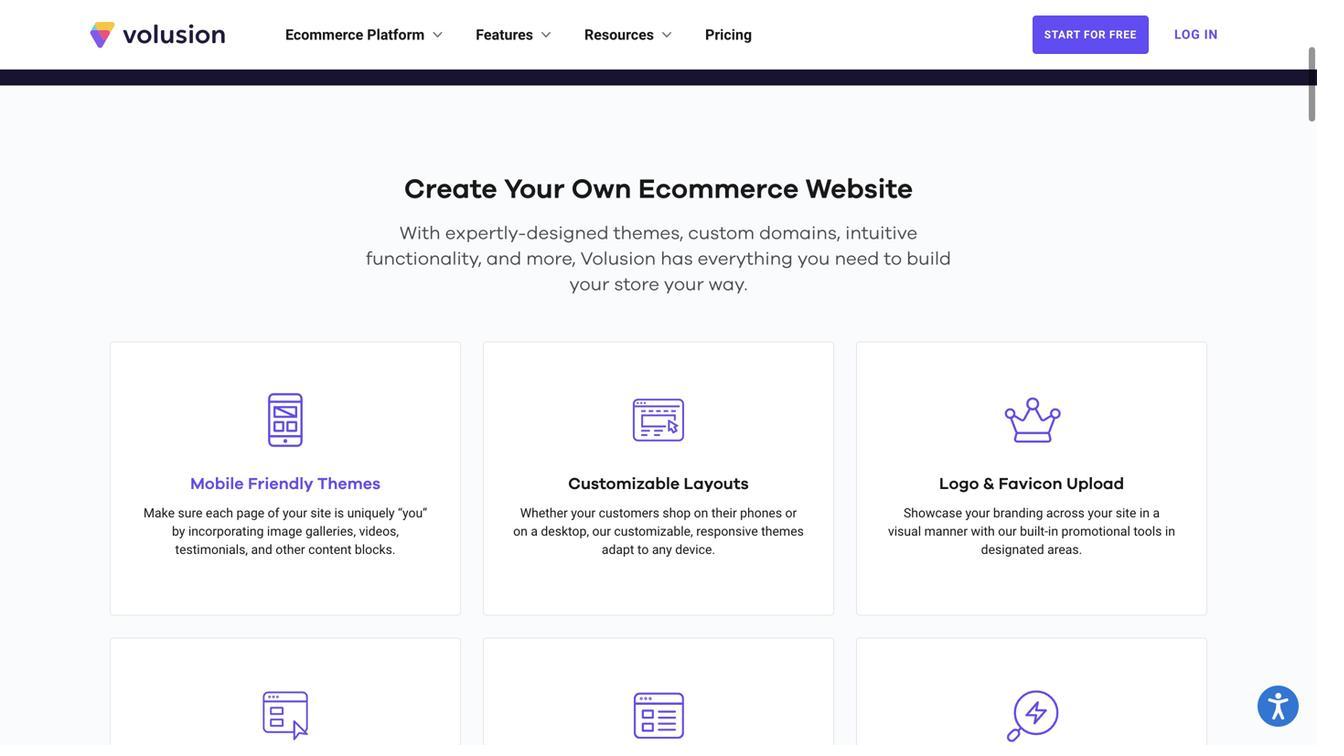 Task type: vqa. For each thing, say whether or not it's contained in the screenshot.
right a
yes



Task type: describe. For each thing, give the bounding box(es) containing it.
a inside whether your customers shop on their phones or on a desktop, our customizable, responsive themes adapt to any device.
[[531, 524, 538, 539]]

or
[[785, 506, 797, 521]]

you
[[798, 250, 830, 269]]

visual
[[888, 524, 921, 539]]

showcase
[[904, 506, 962, 521]]

store
[[614, 276, 659, 294]]

free
[[1110, 28, 1137, 41]]

mobile friendly themes link
[[190, 476, 381, 493]]

features button
[[476, 24, 555, 46]]

start
[[1044, 28, 1081, 41]]

pricing
[[705, 26, 752, 43]]

across
[[1046, 506, 1085, 521]]

log
[[1175, 27, 1201, 42]]

content
[[308, 543, 352, 558]]

friendly
[[248, 476, 313, 493]]

features
[[476, 26, 533, 43]]

our for customizable
[[592, 524, 611, 539]]

platform
[[367, 26, 425, 43]]

branding
[[993, 506, 1043, 521]]

more,
[[526, 250, 576, 269]]

logo
[[939, 476, 979, 493]]

adapt
[[602, 543, 634, 558]]

sure
[[178, 506, 203, 521]]

custom
[[688, 225, 755, 243]]

of
[[268, 506, 279, 521]]

themes,
[[613, 225, 684, 243]]

start for free link
[[1033, 16, 1149, 54]]

0 horizontal spatial in
[[1048, 524, 1058, 539]]

start for free
[[1044, 28, 1137, 41]]

volusion
[[581, 250, 656, 269]]

mobile
[[190, 476, 244, 493]]

&
[[983, 476, 995, 493]]

make
[[143, 506, 175, 521]]

upload
[[1067, 476, 1124, 493]]

for
[[1084, 28, 1106, 41]]

everything
[[698, 250, 793, 269]]

way.
[[709, 276, 748, 294]]

with
[[971, 524, 995, 539]]

your inside whether your customers shop on their phones or on a desktop, our customizable, responsive themes adapt to any device.
[[571, 506, 596, 521]]

resources
[[585, 26, 654, 43]]

0 vertical spatial on
[[694, 506, 708, 521]]

customers
[[599, 506, 660, 521]]

to inside with expertly-designed themes, custom domains, intuitive functionality, and more, volusion has everything you need to build your store your way.
[[884, 250, 902, 269]]

responsive
[[696, 524, 758, 539]]

build
[[907, 250, 951, 269]]

our for logo
[[998, 524, 1017, 539]]

areas.
[[1048, 543, 1082, 558]]

by
[[172, 524, 185, 539]]

your
[[504, 176, 565, 204]]

promotional
[[1062, 524, 1131, 539]]

testimonials,
[[175, 543, 248, 558]]

need
[[835, 250, 879, 269]]

open accessibe: accessibility options, statement and help image
[[1268, 693, 1289, 720]]

layouts
[[684, 476, 749, 493]]

customizable
[[568, 476, 680, 493]]

make sure each page of your site is uniquely "you" by incorporating image galleries, videos, testimonials, and other content blocks.
[[143, 506, 427, 558]]

ecommerce platform button
[[285, 24, 447, 46]]

themes
[[317, 476, 381, 493]]

website
[[806, 176, 913, 204]]

in
[[1204, 27, 1218, 42]]

ecommerce inside dropdown button
[[285, 26, 363, 43]]



Task type: locate. For each thing, give the bounding box(es) containing it.
in right tools
[[1165, 524, 1175, 539]]

your up with
[[966, 506, 990, 521]]

designed
[[527, 225, 609, 243]]

is
[[334, 506, 344, 521]]

ecommerce
[[285, 26, 363, 43], [638, 176, 799, 204]]

site inside make sure each page of your site is uniquely "you" by incorporating image galleries, videos, testimonials, and other content blocks.
[[310, 506, 331, 521]]

image
[[267, 524, 302, 539]]

your inside make sure each page of your site is uniquely "you" by incorporating image galleries, videos, testimonials, and other content blocks.
[[283, 506, 307, 521]]

0 vertical spatial ecommerce
[[285, 26, 363, 43]]

1 horizontal spatial site
[[1116, 506, 1137, 521]]

ecommerce left platform at the left
[[285, 26, 363, 43]]

1 vertical spatial to
[[638, 543, 649, 558]]

pricing link
[[705, 24, 752, 46]]

to
[[884, 250, 902, 269], [638, 543, 649, 558]]

our inside showcase your branding across your site in a visual manner with our built-in promotional tools in designated areas.
[[998, 524, 1017, 539]]

2 horizontal spatial in
[[1165, 524, 1175, 539]]

site
[[310, 506, 331, 521], [1116, 506, 1137, 521]]

domains,
[[759, 225, 841, 243]]

on left their
[[694, 506, 708, 521]]

a inside showcase your branding across your site in a visual manner with our built-in promotional tools in designated areas.
[[1153, 506, 1160, 521]]

in up areas.
[[1048, 524, 1058, 539]]

a up tools
[[1153, 506, 1160, 521]]

page
[[236, 506, 265, 521]]

logo & favicon upload
[[939, 476, 1124, 493]]

and left other
[[251, 543, 272, 558]]

0 vertical spatial a
[[1153, 506, 1160, 521]]

0 horizontal spatial on
[[513, 524, 528, 539]]

to left any
[[638, 543, 649, 558]]

has
[[661, 250, 693, 269]]

1 site from the left
[[310, 506, 331, 521]]

intuitive
[[845, 225, 918, 243]]

1 our from the left
[[592, 524, 611, 539]]

ecommerce platform
[[285, 26, 425, 43]]

1 horizontal spatial our
[[998, 524, 1017, 539]]

0 horizontal spatial to
[[638, 543, 649, 558]]

whether your customers shop on their phones or on a desktop, our customizable, responsive themes adapt to any device.
[[513, 506, 804, 558]]

"you"
[[398, 506, 427, 521]]

0 vertical spatial and
[[487, 250, 522, 269]]

your up promotional at the bottom right of page
[[1088, 506, 1113, 521]]

2 our from the left
[[998, 524, 1017, 539]]

1 vertical spatial and
[[251, 543, 272, 558]]

in
[[1140, 506, 1150, 521], [1048, 524, 1058, 539], [1165, 524, 1175, 539]]

0 vertical spatial to
[[884, 250, 902, 269]]

0 horizontal spatial our
[[592, 524, 611, 539]]

site left is
[[310, 506, 331, 521]]

showcase your branding across your site in a visual manner with our built-in promotional tools in designated areas.
[[888, 506, 1175, 558]]

with
[[400, 225, 441, 243]]

in up tools
[[1140, 506, 1150, 521]]

any
[[652, 543, 672, 558]]

a down whether
[[531, 524, 538, 539]]

0 horizontal spatial site
[[310, 506, 331, 521]]

0 horizontal spatial ecommerce
[[285, 26, 363, 43]]

site inside showcase your branding across your site in a visual manner with our built-in promotional tools in designated areas.
[[1116, 506, 1137, 521]]

incorporating
[[188, 524, 264, 539]]

uniquely
[[347, 506, 395, 521]]

to inside whether your customers shop on their phones or on a desktop, our customizable, responsive themes adapt to any device.
[[638, 543, 649, 558]]

whether
[[520, 506, 568, 521]]

built-
[[1020, 524, 1048, 539]]

our up adapt
[[592, 524, 611, 539]]

our up the designated
[[998, 524, 1017, 539]]

own
[[572, 176, 632, 204]]

0 horizontal spatial and
[[251, 543, 272, 558]]

device.
[[675, 543, 715, 558]]

phones
[[740, 506, 782, 521]]

create your own ecommerce website
[[404, 176, 913, 204]]

1 horizontal spatial and
[[487, 250, 522, 269]]

other
[[276, 543, 305, 558]]

videos,
[[359, 524, 399, 539]]

on down whether
[[513, 524, 528, 539]]

expertly-
[[445, 225, 527, 243]]

blocks.
[[355, 543, 396, 558]]

1 horizontal spatial on
[[694, 506, 708, 521]]

1 vertical spatial ecommerce
[[638, 176, 799, 204]]

and
[[487, 250, 522, 269], [251, 543, 272, 558]]

and inside make sure each page of your site is uniquely "you" by incorporating image galleries, videos, testimonials, and other content blocks.
[[251, 543, 272, 558]]

galleries,
[[305, 524, 356, 539]]

2 site from the left
[[1116, 506, 1137, 521]]

customizable layouts
[[568, 476, 749, 493]]

and down expertly-
[[487, 250, 522, 269]]

your down has
[[664, 276, 704, 294]]

designated
[[981, 543, 1044, 558]]

with expertly-designed themes, custom domains, intuitive functionality, and more, volusion has everything you need to build your store your way.
[[366, 225, 951, 294]]

1 vertical spatial a
[[531, 524, 538, 539]]

on
[[694, 506, 708, 521], [513, 524, 528, 539]]

create
[[404, 176, 497, 204]]

desktop,
[[541, 524, 589, 539]]

1 horizontal spatial a
[[1153, 506, 1160, 521]]

a
[[1153, 506, 1160, 521], [531, 524, 538, 539]]

0 horizontal spatial a
[[531, 524, 538, 539]]

resources button
[[585, 24, 676, 46]]

tools
[[1134, 524, 1162, 539]]

manner
[[924, 524, 968, 539]]

customizable,
[[614, 524, 693, 539]]

site up tools
[[1116, 506, 1137, 521]]

themes
[[761, 524, 804, 539]]

our inside whether your customers shop on their phones or on a desktop, our customizable, responsive themes adapt to any device.
[[592, 524, 611, 539]]

1 horizontal spatial ecommerce
[[638, 176, 799, 204]]

your down volusion on the top of page
[[569, 276, 610, 294]]

our
[[592, 524, 611, 539], [998, 524, 1017, 539]]

log in link
[[1164, 15, 1229, 55]]

and inside with expertly-designed themes, custom domains, intuitive functionality, and more, volusion has everything you need to build your store your way.
[[487, 250, 522, 269]]

1 vertical spatial on
[[513, 524, 528, 539]]

log in
[[1175, 27, 1218, 42]]

to down intuitive
[[884, 250, 902, 269]]

shop
[[663, 506, 691, 521]]

their
[[712, 506, 737, 521]]

favicon
[[999, 476, 1063, 493]]

1 horizontal spatial to
[[884, 250, 902, 269]]

functionality,
[[366, 250, 482, 269]]

mobile friendly themes
[[190, 476, 381, 493]]

your up desktop,
[[571, 506, 596, 521]]

ecommerce up custom
[[638, 176, 799, 204]]

each
[[206, 506, 233, 521]]

1 horizontal spatial in
[[1140, 506, 1150, 521]]

your up the image
[[283, 506, 307, 521]]



